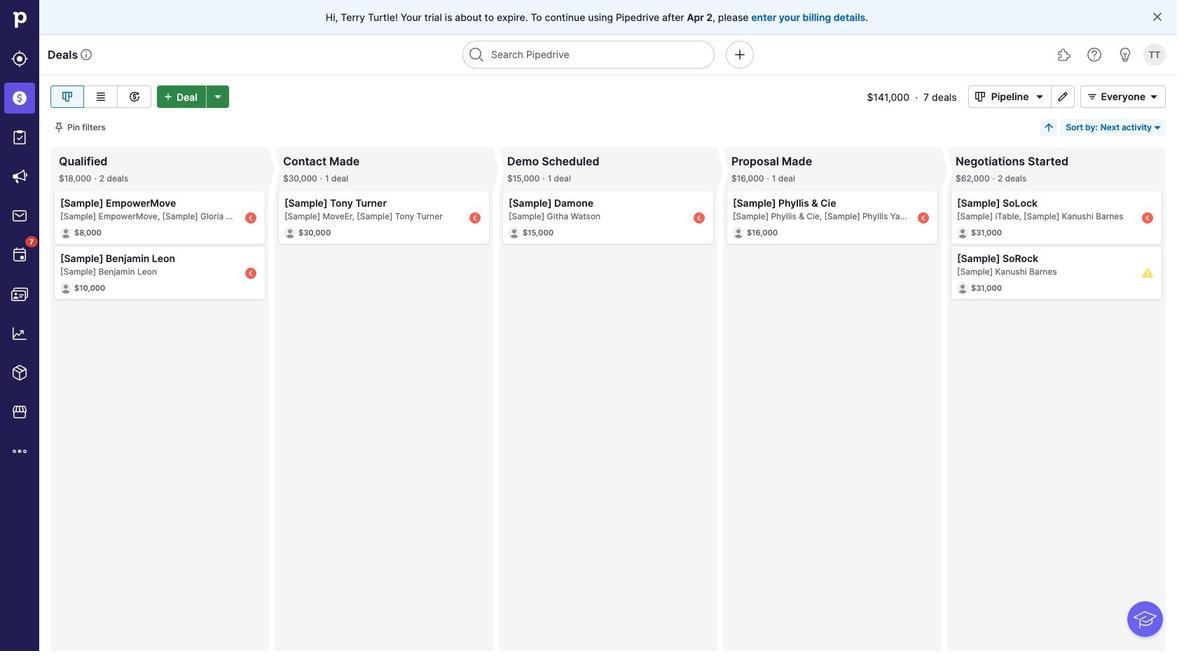 Task type: locate. For each thing, give the bounding box(es) containing it.
1 horizontal spatial color primary image
[[1084, 91, 1101, 102]]

campaigns image
[[11, 168, 28, 185]]

contacts image
[[11, 286, 28, 303]]

info image
[[81, 49, 92, 60]]

menu item
[[0, 78, 39, 118]]

0 horizontal spatial color primary image
[[53, 122, 64, 133]]

pipeline image
[[59, 88, 76, 105]]

color primary image
[[1152, 11, 1163, 22], [972, 91, 989, 102], [1032, 91, 1049, 102], [1146, 91, 1163, 102], [1152, 122, 1163, 133]]

color primary image down pipeline image
[[53, 122, 64, 133]]

color primary image
[[1084, 91, 1101, 102], [53, 122, 64, 133]]

quick help image
[[1086, 46, 1103, 63]]

color undefined image
[[11, 247, 28, 263]]

home image
[[9, 9, 30, 30]]

insights image
[[11, 325, 28, 342]]

marketplace image
[[11, 404, 28, 420]]

sales assistant image
[[1117, 46, 1134, 63]]

0 vertical spatial color primary image
[[1084, 91, 1101, 102]]

deals image
[[11, 90, 28, 107]]

menu
[[0, 0, 39, 651]]

color primary image right edit pipeline icon
[[1084, 91, 1101, 102]]



Task type: vqa. For each thing, say whether or not it's contained in the screenshot.
DEALS image on the top left of the page
yes



Task type: describe. For each thing, give the bounding box(es) containing it.
add deal options image
[[209, 91, 226, 102]]

color primary inverted image
[[160, 91, 177, 102]]

more image
[[11, 443, 28, 460]]

quick add image
[[732, 46, 748, 63]]

products image
[[11, 364, 28, 381]]

change order image
[[1044, 122, 1055, 133]]

knowledge center bot, also known as kc bot is an onboarding assistant that allows you to see the list of onboarding items in one place for quick and easy reference. this improves your in-app experience. image
[[1128, 601, 1163, 637]]

1 vertical spatial color primary image
[[53, 122, 64, 133]]

Search Pipedrive field
[[463, 41, 715, 69]]

sales inbox image
[[11, 207, 28, 224]]

leads image
[[11, 50, 28, 67]]

forecast image
[[126, 88, 143, 105]]

add deal element
[[157, 85, 229, 108]]

projects image
[[11, 129, 28, 146]]

list image
[[92, 88, 109, 105]]

edit pipeline image
[[1055, 91, 1072, 102]]



